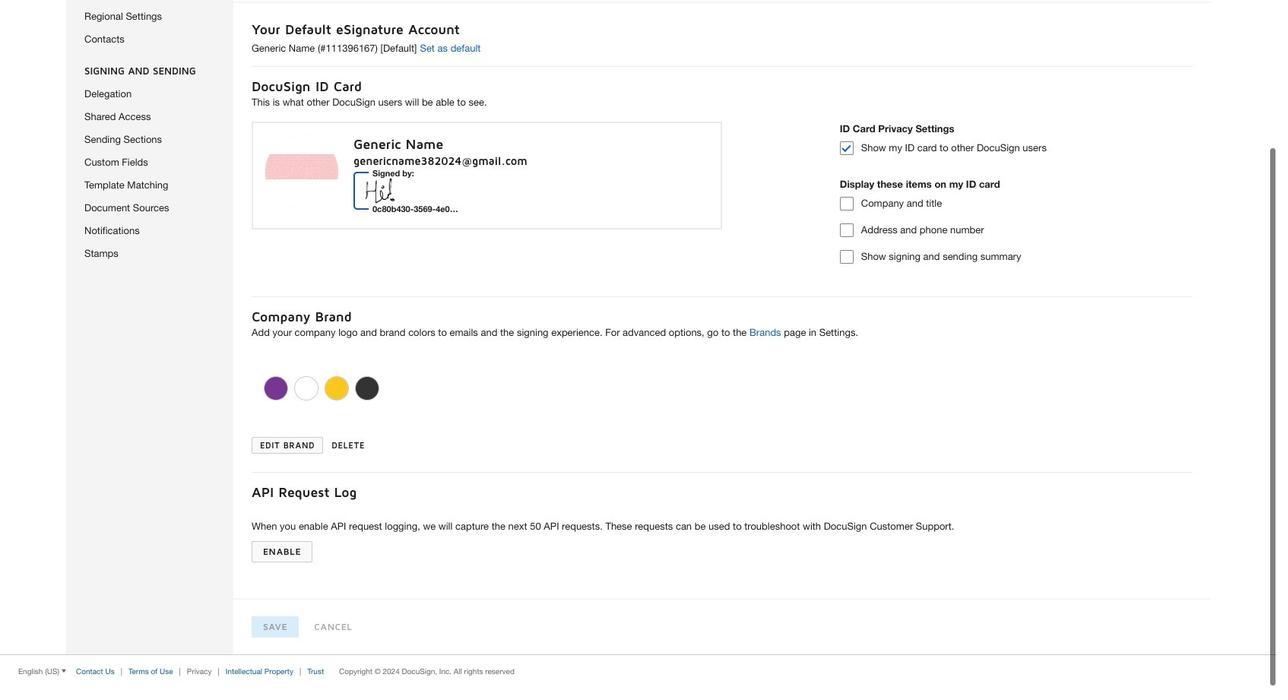 Task type: vqa. For each thing, say whether or not it's contained in the screenshot.
Generic Name Image
yes



Task type: describe. For each thing, give the bounding box(es) containing it.
more info region
[[0, 655, 1277, 687]]

generic name image
[[357, 171, 436, 211]]

upload or change your profile image image
[[265, 135, 338, 208]]



